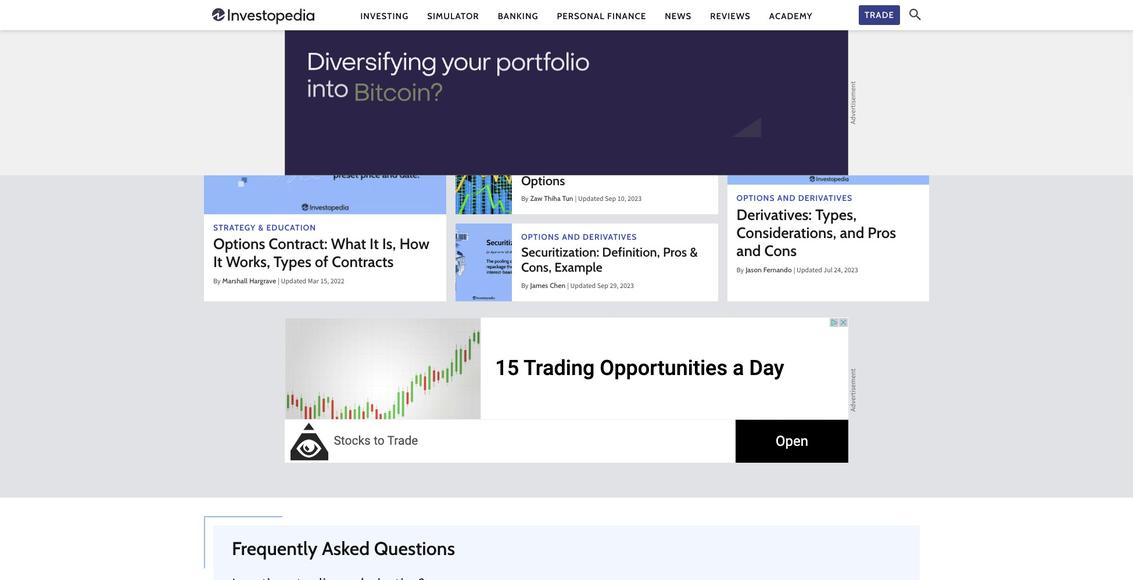 Task type: vqa. For each thing, say whether or not it's contained in the screenshot.
CURVES
no



Task type: locate. For each thing, give the bounding box(es) containing it.
personal
[[557, 11, 605, 21]]

treatment
[[543, 158, 599, 174]]

pros right types,
[[868, 224, 897, 242]]

updated inside tax treatment for call and put options by zaw thiha tun updated sep 10, 2023
[[578, 194, 604, 205]]

updated down example
[[571, 281, 596, 292]]

options down investopedia homepage image
[[292, 30, 335, 41]]

by
[[521, 194, 529, 205], [737, 266, 744, 277], [213, 277, 221, 288], [521, 281, 529, 292]]

options
[[292, 30, 335, 41], [521, 173, 565, 189], [213, 235, 265, 253]]

1 vertical spatial advertisement element
[[285, 318, 849, 463]]

i left own
[[521, 71, 525, 87]]

and
[[645, 158, 665, 174], [840, 224, 865, 242], [737, 242, 761, 260]]

i own some stock warrants. how do i exercise them?
[[521, 71, 707, 102]]

0 vertical spatial sep
[[605, 194, 616, 205]]

pros
[[868, 224, 897, 242], [663, 245, 687, 260]]

options contract image
[[204, 51, 446, 214]]

1 vertical spatial how
[[400, 235, 430, 253]]

pros inside the derivatives: types, considerations, and pros and cons by jason fernando updated jul 24, 2023
[[868, 224, 897, 242]]

0 horizontal spatial i
[[521, 71, 525, 87]]

investing link
[[361, 10, 409, 22]]

what
[[331, 235, 366, 253]]

0 horizontal spatial and
[[645, 158, 665, 174]]

by inside the derivatives: types, considerations, and pros and cons by jason fernando updated jul 24, 2023
[[737, 266, 744, 277]]

by inside options contract: what it is, how it works, types of contracts by marshall hargrave updated mar 15, 2022
[[213, 277, 221, 288]]

0 horizontal spatial how
[[400, 235, 430, 253]]

personal finance link
[[557, 10, 646, 22]]

jason
[[746, 266, 762, 274]]

0 vertical spatial 2023
[[628, 194, 642, 205]]

1 vertical spatial 2023
[[844, 266, 858, 277]]

2 horizontal spatial options
[[521, 173, 565, 189]]

and up 24,
[[840, 224, 865, 242]]

updated left 'jul' at top
[[797, 266, 822, 277]]

0 horizontal spatial it
[[213, 253, 222, 272]]

personal finance
[[557, 11, 646, 21]]

call
[[621, 158, 642, 174]]

2023
[[628, 194, 642, 205], [844, 266, 858, 277], [620, 281, 634, 292]]

how inside options contract: what it is, how it works, types of contracts by marshall hargrave updated mar 15, 2022
[[400, 235, 430, 253]]

1 vertical spatial options
[[521, 173, 565, 189]]

2023 right 24,
[[844, 266, 858, 277]]

how inside 'i own some stock warrants. how do i exercise them?'
[[681, 71, 707, 87]]

advertisement element
[[285, 30, 849, 176], [285, 318, 849, 463]]

2023 inside tax treatment for call and put options by zaw thiha tun updated sep 10, 2023
[[628, 194, 642, 205]]

simulator link
[[427, 10, 479, 22]]

updated
[[578, 194, 604, 205], [797, 266, 822, 277], [281, 277, 306, 288], [571, 281, 596, 292]]

jul
[[824, 266, 833, 277]]

news
[[665, 11, 692, 21]]

tun
[[562, 194, 573, 203]]

2023 right "29,"
[[620, 281, 634, 292]]

2023 inside the derivatives: types, considerations, and pros and cons by jason fernando updated jul 24, 2023
[[844, 266, 858, 277]]

sep inside securitization: definition, pros & cons, example by james chen updated sep 29, 2023
[[597, 281, 609, 292]]

and up jason
[[737, 242, 761, 260]]

tax treatment for call and put options by zaw thiha tun updated sep 10, 2023
[[521, 158, 687, 205]]

understanding
[[208, 30, 289, 41]]

how right warrants.
[[681, 71, 707, 87]]

questions
[[374, 537, 455, 560]]

how
[[681, 71, 707, 87], [400, 235, 430, 253]]

updated right tun
[[578, 194, 604, 205]]

1 vertical spatial &
[[690, 245, 698, 260]]

0 horizontal spatial options
[[213, 235, 265, 253]]

considerations,
[[737, 224, 837, 242]]

pros right definition,
[[663, 245, 687, 260]]

by left 'zaw'
[[521, 194, 529, 205]]

2023 inside securitization: definition, pros & cons, example by james chen updated sep 29, 2023
[[620, 281, 634, 292]]

1 vertical spatial pros
[[663, 245, 687, 260]]

1 horizontal spatial &
[[690, 245, 698, 260]]

types,
[[816, 206, 857, 224]]

1 vertical spatial sep
[[597, 281, 609, 292]]

warrants.
[[626, 71, 678, 87]]

contract:
[[269, 235, 328, 253]]

sep left "29,"
[[597, 281, 609, 292]]

0 horizontal spatial pros
[[663, 245, 687, 260]]

and left the 'put'
[[645, 158, 665, 174]]

&
[[337, 30, 343, 41], [690, 245, 698, 260]]

1 horizontal spatial pros
[[868, 224, 897, 242]]

by left marshall
[[213, 277, 221, 288]]

frequently asked questions
[[232, 537, 455, 560]]

0 vertical spatial advertisement element
[[285, 30, 849, 176]]

thiha
[[544, 194, 561, 203]]

options up marshall
[[213, 235, 265, 253]]

0 vertical spatial options
[[292, 30, 335, 41]]

reviews link
[[710, 10, 751, 22]]

own
[[528, 71, 554, 87]]

2022
[[331, 277, 345, 288]]

finance
[[607, 11, 646, 21]]

securitization:
[[521, 245, 599, 260]]

james
[[530, 281, 548, 290]]

2023 right 10,
[[628, 194, 642, 205]]

search image
[[910, 9, 921, 20]]

it up marshall
[[213, 253, 222, 272]]

24,
[[834, 266, 843, 277]]

and inside tax treatment for call and put options by zaw thiha tun updated sep 10, 2023
[[645, 158, 665, 174]]

0 vertical spatial pros
[[868, 224, 897, 242]]

sep left 10,
[[605, 194, 616, 205]]

i
[[521, 71, 525, 87], [541, 86, 544, 102]]

understanding options & derivatives trading
[[208, 30, 450, 41]]

options inside options contract: what it is, how it works, types of contracts by marshall hargrave updated mar 15, 2022
[[213, 235, 265, 253]]

definition,
[[602, 245, 660, 260]]

sep
[[605, 194, 616, 205], [597, 281, 609, 292]]

0 horizontal spatial &
[[337, 30, 343, 41]]

by left jason
[[737, 266, 744, 277]]

0 vertical spatial how
[[681, 71, 707, 87]]

1 horizontal spatial how
[[681, 71, 707, 87]]

updated left the mar
[[281, 277, 306, 288]]

& inside securitization: definition, pros & cons, example by james chen updated sep 29, 2023
[[690, 245, 698, 260]]

pros inside securitization: definition, pros & cons, example by james chen updated sep 29, 2023
[[663, 245, 687, 260]]

it
[[370, 235, 379, 253], [213, 253, 222, 272]]

15,
[[320, 277, 329, 288]]

0 vertical spatial &
[[337, 30, 343, 41]]

2 vertical spatial 2023
[[620, 281, 634, 292]]

derivative image
[[727, 51, 929, 185]]

how right is,
[[400, 235, 430, 253]]

updated inside options contract: what it is, how it works, types of contracts by marshall hargrave updated mar 15, 2022
[[281, 277, 306, 288]]

investing
[[361, 11, 409, 21]]

it left is,
[[370, 235, 379, 253]]

chen
[[550, 281, 566, 290]]

is,
[[382, 235, 396, 253]]

for
[[602, 158, 618, 174]]

stock
[[592, 71, 623, 87]]

1 horizontal spatial options
[[292, 30, 335, 41]]

options contract: what it is, how it works, types of contracts by marshall hargrave updated mar 15, 2022
[[213, 235, 430, 288]]

by left james at the top
[[521, 281, 529, 292]]

trading
[[408, 30, 450, 41]]

options up 'zaw'
[[521, 173, 565, 189]]

i right do
[[541, 86, 544, 102]]

2 vertical spatial options
[[213, 235, 265, 253]]



Task type: describe. For each thing, give the bounding box(es) containing it.
hargrave
[[249, 277, 276, 286]]

securitization: definition, pros & cons, example by james chen updated sep 29, 2023
[[521, 245, 698, 292]]

updated inside securitization: definition, pros & cons, example by james chen updated sep 29, 2023
[[571, 281, 596, 292]]

zaw
[[530, 194, 543, 203]]

exercise
[[547, 86, 592, 102]]

investopedia homepage image
[[212, 7, 314, 26]]

works,
[[226, 253, 270, 272]]

them?
[[595, 86, 632, 102]]

news link
[[665, 10, 692, 22]]

types
[[274, 253, 312, 272]]

1 horizontal spatial it
[[370, 235, 379, 253]]

banking link
[[498, 10, 539, 22]]

trade
[[865, 10, 895, 20]]

cons,
[[521, 260, 552, 276]]

i own some stock warrants. how do i exercise them? link
[[456, 51, 718, 128]]

simulator
[[427, 11, 479, 21]]

marshall
[[222, 277, 248, 286]]

reviews
[[710, 11, 751, 21]]

academy
[[769, 11, 813, 21]]

by inside securitization: definition, pros & cons, example by james chen updated sep 29, 2023
[[521, 281, 529, 292]]

by inside tax treatment for call and put options by zaw thiha tun updated sep 10, 2023
[[521, 194, 529, 205]]

academy link
[[769, 10, 813, 22]]

how for is,
[[400, 235, 430, 253]]

frequently
[[232, 537, 318, 560]]

1 advertisement element from the top
[[285, 30, 849, 176]]

updated inside the derivatives: types, considerations, and pros and cons by jason fernando updated jul 24, 2023
[[797, 266, 822, 277]]

how for warrants.
[[681, 71, 707, 87]]

tax
[[521, 158, 540, 174]]

sep inside tax treatment for call and put options by zaw thiha tun updated sep 10, 2023
[[605, 194, 616, 205]]

contracts
[[332, 253, 394, 272]]

1 horizontal spatial and
[[737, 242, 761, 260]]

some
[[557, 71, 589, 87]]

derivatives
[[346, 30, 406, 41]]

2 horizontal spatial and
[[840, 224, 865, 242]]

securitization: the pooling of assets in order to repackage them into interest-bearing securities. image
[[456, 224, 512, 301]]

2 advertisement element from the top
[[285, 318, 849, 463]]

1 horizontal spatial i
[[541, 86, 544, 102]]

options inside tax treatment for call and put options by zaw thiha tun updated sep 10, 2023
[[521, 173, 565, 189]]

mar
[[308, 277, 319, 288]]

trade link
[[859, 5, 900, 25]]

do
[[521, 86, 538, 102]]

29,
[[610, 281, 619, 292]]

derivatives: types, considerations, and pros and cons by jason fernando updated jul 24, 2023
[[737, 206, 897, 277]]

fernando
[[764, 266, 792, 274]]

example
[[555, 260, 603, 276]]

share of the wiener riesen rad ltd., issued 21. march 1898 image
[[456, 51, 512, 128]]

put
[[668, 158, 687, 174]]

banking
[[498, 11, 539, 21]]

of
[[315, 253, 328, 272]]

derivatives:
[[737, 206, 812, 224]]

10,
[[618, 194, 626, 205]]

cons
[[765, 242, 797, 260]]

asked
[[322, 537, 370, 560]]



